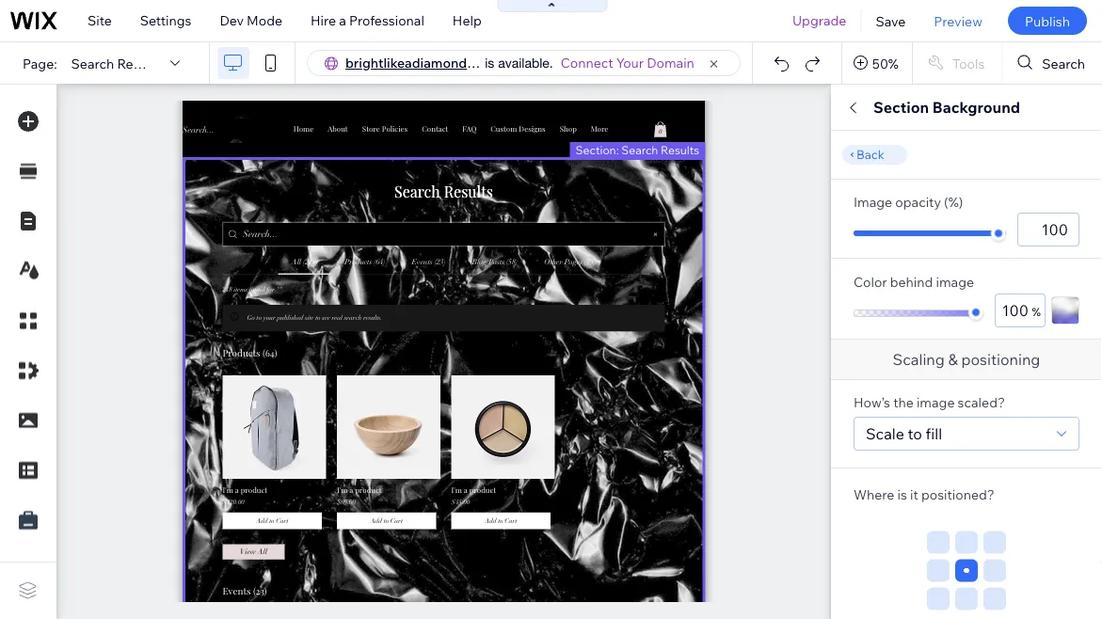 Task type: vqa. For each thing, say whether or not it's contained in the screenshot.
bottom Section
yes



Task type: describe. For each thing, give the bounding box(es) containing it.
color behind image
[[854, 274, 974, 290]]

content
[[930, 532, 977, 548]]

dashboard.
[[964, 549, 1035, 565]]

settings
[[140, 12, 191, 29]]

section: search results
[[576, 143, 700, 157]]

search down site
[[71, 55, 114, 71]]

where is it positioned?
[[854, 487, 995, 503]]

1 vertical spatial section background
[[854, 193, 978, 209]]

scaling
[[893, 350, 945, 369]]

results up how's the image scaled?
[[919, 345, 970, 364]]

behind
[[890, 274, 933, 290]]

tools button
[[913, 42, 1002, 84]]

search results down how's the image scaled?
[[866, 439, 970, 457]]

search inside 'search' button
[[1042, 55, 1085, 71]]

dev mode
[[220, 12, 282, 29]]

&
[[948, 350, 958, 369]]

publish button
[[1008, 7, 1087, 35]]

search left 'fill'
[[866, 439, 915, 457]]

manage the content of search results from your dashboard.
[[854, 532, 1039, 565]]

a
[[339, 12, 346, 29]]

domain
[[647, 55, 695, 71]]

positioned?
[[922, 487, 995, 503]]

image
[[854, 194, 893, 210]]

50% button
[[842, 42, 912, 84]]

search up "how's"
[[866, 345, 915, 364]]

where
[[854, 487, 895, 503]]

back
[[857, 147, 885, 162]]

professional
[[349, 12, 424, 29]]

results up content
[[900, 499, 945, 516]]

1 title from the top
[[854, 309, 881, 325]]

image for behind
[[936, 274, 974, 290]]

search button
[[1003, 42, 1102, 84]]

results right section:
[[661, 143, 700, 157]]

quick
[[854, 98, 897, 117]]

publish
[[1025, 12, 1070, 29]]

results down settings
[[117, 55, 162, 71]]

image opacity (%)
[[854, 194, 963, 210]]

scale to fill
[[866, 425, 942, 443]]

back button
[[842, 145, 907, 165]]

section:
[[576, 143, 619, 157]]

results down how's the image scaled?
[[919, 439, 970, 457]]

0 vertical spatial section background
[[874, 98, 1020, 117]]

(%)
[[944, 194, 963, 210]]

upgrade
[[793, 12, 847, 29]]

edit
[[900, 98, 929, 117]]

how's the image scaled?
[[854, 394, 1005, 411]]

results inside the manage the content of search results from your dashboard.
[[854, 549, 899, 565]]

the for how's
[[893, 394, 914, 411]]

preview
[[934, 12, 983, 29]]

your
[[616, 55, 644, 71]]

brightlikeadiamond.com
[[345, 55, 497, 71]]



Task type: locate. For each thing, give the bounding box(es) containing it.
hire a professional
[[311, 12, 424, 29]]

section background down tools button
[[874, 98, 1020, 117]]

positioning
[[961, 350, 1041, 369]]

section background
[[874, 98, 1020, 117], [854, 193, 978, 209]]

opacity
[[896, 194, 941, 210]]

how's
[[854, 394, 890, 411]]

scaling & positioning
[[893, 350, 1041, 369]]

help
[[453, 12, 482, 29]]

0 vertical spatial section
[[874, 98, 929, 117]]

change
[[990, 243, 1032, 257]]

is left it
[[898, 487, 907, 503]]

the for manage
[[907, 532, 927, 548]]

save
[[876, 12, 906, 29]]

1 vertical spatial title
[[854, 402, 881, 418]]

change button
[[978, 239, 1044, 262]]

search results down site
[[71, 55, 162, 71]]

the inside the manage the content of search results from your dashboard.
[[907, 532, 927, 548]]

save button
[[862, 0, 920, 41]]

search results
[[71, 55, 162, 71], [866, 345, 970, 364], [866, 439, 970, 457], [854, 499, 945, 516]]

0 horizontal spatial is
[[485, 55, 494, 71]]

image right behind
[[936, 274, 974, 290]]

the up scale to fill
[[893, 394, 914, 411]]

is
[[485, 55, 494, 71], [898, 487, 907, 503]]

background down tools
[[933, 98, 1020, 117]]

1 vertical spatial the
[[907, 532, 927, 548]]

from
[[902, 549, 931, 565]]

the
[[893, 394, 914, 411], [907, 532, 927, 548]]

image up 'fill'
[[917, 394, 955, 411]]

2 title from the top
[[854, 402, 881, 418]]

is left available.
[[485, 55, 494, 71]]

mode
[[247, 12, 282, 29]]

scale
[[866, 425, 905, 443]]

is available. connect your domain
[[485, 55, 695, 71]]

results down 'manage'
[[854, 549, 899, 565]]

None text field
[[1018, 213, 1080, 247]]

1 vertical spatial section
[[854, 193, 901, 209]]

is inside 'is available. connect your domain'
[[485, 55, 494, 71]]

1 horizontal spatial is
[[898, 487, 907, 503]]

tools
[[952, 55, 985, 71]]

search results up how's the image scaled?
[[866, 345, 970, 364]]

dev
[[220, 12, 244, 29]]

fill
[[926, 425, 942, 443]]

it
[[910, 487, 919, 503]]

to
[[908, 425, 922, 443]]

section down 50%
[[874, 98, 929, 117]]

0 vertical spatial title
[[854, 309, 881, 325]]

0 vertical spatial background
[[933, 98, 1020, 117]]

section
[[874, 98, 929, 117], [854, 193, 901, 209]]

search inside the manage the content of search results from your dashboard.
[[996, 532, 1039, 548]]

0 vertical spatial is
[[485, 55, 494, 71]]

scaled?
[[958, 394, 1005, 411]]

manage
[[854, 532, 904, 548]]

title down color
[[854, 309, 881, 325]]

1 vertical spatial background
[[904, 193, 978, 209]]

50%
[[872, 55, 899, 71]]

None text field
[[995, 294, 1046, 328]]

search up dashboard.
[[996, 532, 1039, 548]]

1 vertical spatial image
[[917, 394, 955, 411]]

connect
[[561, 55, 613, 71]]

your
[[934, 549, 962, 565]]

of
[[980, 532, 993, 548]]

image for the
[[917, 394, 955, 411]]

the up from
[[907, 532, 927, 548]]

background
[[933, 98, 1020, 117], [904, 193, 978, 209]]

search results up 'manage'
[[854, 499, 945, 516]]

results
[[117, 55, 162, 71], [661, 143, 700, 157], [919, 345, 970, 364], [919, 439, 970, 457], [900, 499, 945, 516], [854, 549, 899, 565]]

title up "scale"
[[854, 402, 881, 418]]

search down publish button
[[1042, 55, 1085, 71]]

hire
[[311, 12, 336, 29]]

search right section:
[[622, 143, 658, 157]]

0 vertical spatial image
[[936, 274, 974, 290]]

search up 'manage'
[[854, 499, 897, 516]]

preview button
[[920, 0, 997, 41]]

color
[[854, 274, 887, 290]]

available.
[[498, 55, 553, 71]]

search
[[71, 55, 114, 71], [1042, 55, 1085, 71], [622, 143, 658, 157], [866, 345, 915, 364], [866, 439, 915, 457], [854, 499, 897, 516], [996, 532, 1039, 548]]

content
[[888, 146, 938, 163]]

section down back button at top
[[854, 193, 901, 209]]

1 vertical spatial is
[[898, 487, 907, 503]]

site
[[88, 12, 112, 29]]

section background down content
[[854, 193, 978, 209]]

quick edit
[[854, 98, 929, 117]]

title
[[854, 309, 881, 325], [854, 402, 881, 418]]

0 vertical spatial the
[[893, 394, 914, 411]]

image
[[936, 274, 974, 290], [917, 394, 955, 411]]

background down content
[[904, 193, 978, 209]]



